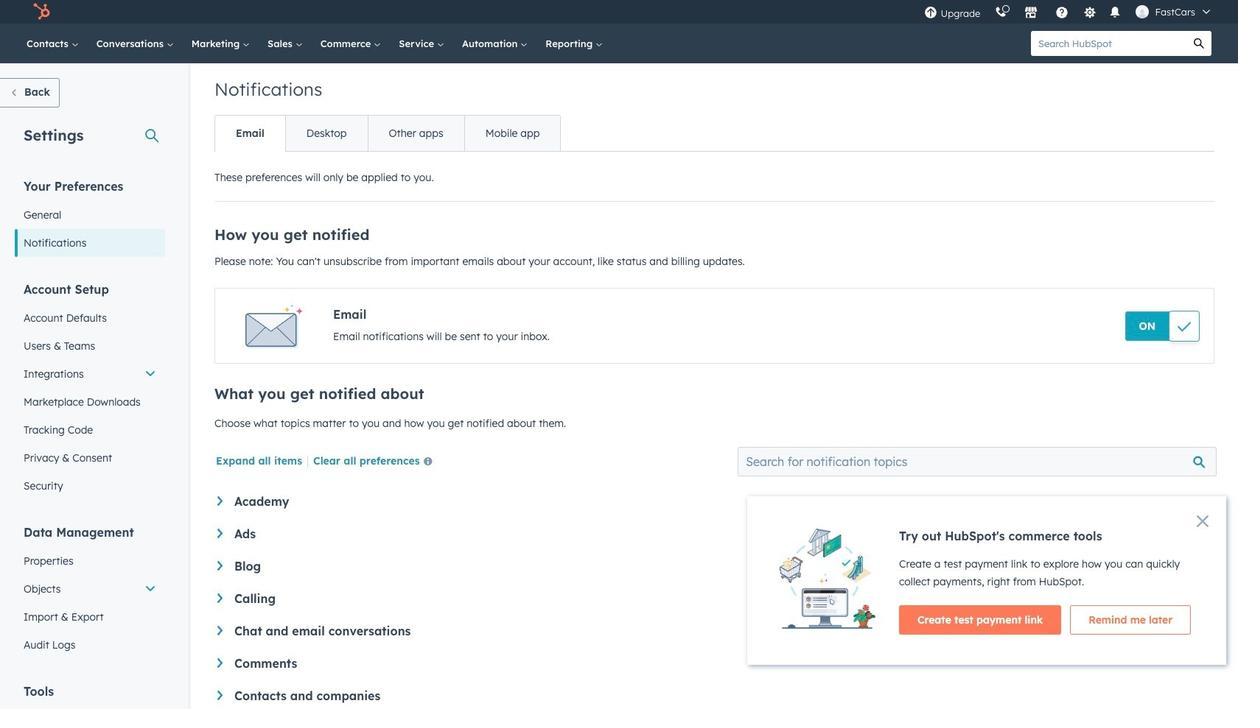 Task type: describe. For each thing, give the bounding box(es) containing it.
5 caret image from the top
[[217, 659, 223, 669]]

christina overa image
[[1136, 5, 1150, 18]]

1 caret image from the top
[[217, 497, 223, 506]]

marketplaces image
[[1025, 7, 1038, 20]]

6 caret image from the top
[[217, 691, 223, 701]]

your preferences element
[[15, 178, 165, 257]]

Search for notification topics search field
[[738, 447, 1217, 477]]



Task type: locate. For each thing, give the bounding box(es) containing it.
menu
[[917, 0, 1221, 24]]

3 caret image from the top
[[217, 594, 223, 604]]

2 caret image from the top
[[217, 562, 223, 571]]

4 caret image from the top
[[217, 627, 223, 636]]

caret image
[[217, 529, 223, 539]]

Search HubSpot search field
[[1031, 31, 1187, 56]]

data management element
[[15, 525, 165, 660]]

account setup element
[[15, 282, 165, 501]]

close image
[[1197, 516, 1209, 528]]

navigation
[[215, 115, 561, 152]]

caret image
[[217, 497, 223, 506], [217, 562, 223, 571], [217, 594, 223, 604], [217, 627, 223, 636], [217, 659, 223, 669], [217, 691, 223, 701]]



Task type: vqa. For each thing, say whether or not it's contained in the screenshot.
2023
no



